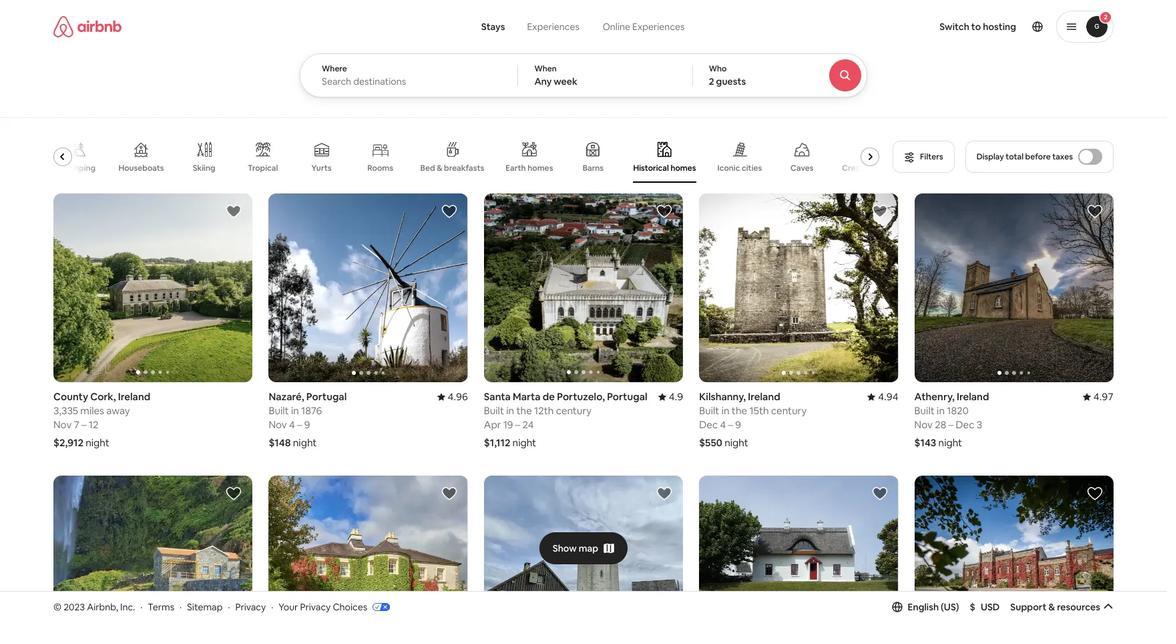 Task type: vqa. For each thing, say whether or not it's contained in the screenshot.
Rooms
yes



Task type: locate. For each thing, give the bounding box(es) containing it.
portugal up 1876
[[306, 391, 347, 404]]

0 horizontal spatial &
[[437, 163, 442, 174]]

built up apr
[[484, 405, 504, 418]]

add to wishlist: kilshanny, ireland image
[[872, 204, 888, 220]]

1 · from the left
[[140, 601, 143, 613]]

1 ireland from the left
[[118, 391, 150, 404]]

experiences right online
[[632, 21, 685, 33]]

privacy
[[235, 601, 266, 613], [300, 601, 331, 613]]

2 in from the left
[[291, 405, 299, 418]]

1 horizontal spatial century
[[771, 405, 807, 418]]

1 night from the left
[[86, 437, 109, 450]]

2 experiences from the left
[[632, 21, 685, 33]]

nov inside athenry, ireland built in 1820 nov 28 – dec 3 $143 night
[[915, 419, 933, 432]]

1 horizontal spatial portugal
[[607, 391, 647, 404]]

total
[[1006, 152, 1024, 162]]

dec up $550
[[699, 419, 718, 432]]

1 4 from the left
[[289, 419, 295, 432]]

4.96 out of 5 average rating image
[[437, 391, 468, 404]]

your privacy choices link
[[279, 601, 390, 614]]

None search field
[[300, 0, 904, 97]]

night right $148
[[293, 437, 317, 450]]

ireland up away
[[118, 391, 150, 404]]

1 in from the left
[[506, 405, 514, 418]]

2 horizontal spatial ireland
[[957, 391, 989, 404]]

homes for earth homes
[[528, 163, 553, 174]]

2 century from the left
[[771, 405, 807, 418]]

1 horizontal spatial &
[[1049, 602, 1055, 614]]

4 – from the left
[[728, 419, 733, 432]]

0 horizontal spatial homes
[[528, 163, 553, 174]]

9 inside kilshanny, ireland built in the 15th century dec 4 – 9 $550 night
[[735, 419, 741, 432]]

· left your
[[271, 601, 273, 613]]

athenry, ireland built in 1820 nov 28 – dec 3 $143 night
[[915, 391, 989, 450]]

0 horizontal spatial portugal
[[306, 391, 347, 404]]

4 night from the left
[[725, 437, 748, 450]]

map
[[579, 543, 598, 555]]

– inside kilshanny, ireland built in the 15th century dec 4 – 9 $550 night
[[728, 419, 733, 432]]

in inside kilshanny, ireland built in the 15th century dec 4 – 9 $550 night
[[722, 405, 730, 418]]

& for bed
[[437, 163, 442, 174]]

built for kilshanny, ireland
[[699, 405, 719, 418]]

santa
[[484, 391, 511, 404]]

nov for nov 4 – 9
[[269, 419, 287, 432]]

profile element
[[711, 0, 1114, 53]]

0 horizontal spatial privacy
[[235, 601, 266, 613]]

in inside 'santa marta de portuzelo, portugal built in the 12th century apr 19 – 24 $1,112 night'
[[506, 405, 514, 418]]

century
[[556, 405, 592, 418], [771, 405, 807, 418]]

9 down 1876
[[304, 419, 310, 432]]

show map button
[[539, 533, 628, 565]]

portuzelo,
[[557, 391, 605, 404]]

1 horizontal spatial dec
[[956, 419, 975, 432]]

– right 7
[[81, 419, 86, 432]]

taxes
[[1053, 152, 1073, 162]]

& right bed
[[437, 163, 442, 174]]

stays tab panel
[[300, 53, 904, 97]]

kilshanny, ireland built in the 15th century dec 4 – 9 $550 night
[[699, 391, 807, 450]]

homes right historical
[[671, 163, 696, 173]]

1 nov from the left
[[53, 419, 72, 432]]

· right inc.
[[140, 601, 143, 613]]

0 horizontal spatial the
[[516, 405, 532, 418]]

portugal left 4.9 out of 5 average rating icon
[[607, 391, 647, 404]]

2
[[1104, 13, 1108, 21], [709, 75, 714, 87]]

2 9 from the left
[[735, 419, 741, 432]]

in inside nazaré, portugal built in 1876 nov 4 – 9 $148 night
[[291, 405, 299, 418]]

ireland for athenry,
[[957, 391, 989, 404]]

1 horizontal spatial 4
[[720, 419, 726, 432]]

1 horizontal spatial the
[[732, 405, 747, 418]]

the down "marta"
[[516, 405, 532, 418]]

3 in from the left
[[722, 405, 730, 418]]

– right 28
[[949, 419, 954, 432]]

$2,912
[[53, 437, 83, 450]]

4 built from the left
[[915, 405, 935, 418]]

$143
[[915, 437, 936, 450]]

privacy left your
[[235, 601, 266, 613]]

0 horizontal spatial experiences
[[527, 21, 580, 33]]

· left privacy link
[[228, 601, 230, 613]]

2 built from the left
[[269, 405, 289, 418]]

historical
[[633, 163, 669, 173]]

earth
[[506, 163, 526, 174]]

night down 12
[[86, 437, 109, 450]]

1 built from the left
[[484, 405, 504, 418]]

1 vertical spatial &
[[1049, 602, 1055, 614]]

dec left 3
[[956, 419, 975, 432]]

nov left 28
[[915, 419, 933, 432]]

5 night from the left
[[939, 437, 962, 450]]

4 up $148
[[289, 419, 295, 432]]

in for nazaré, portugal
[[291, 405, 299, 418]]

1 9 from the left
[[304, 419, 310, 432]]

4.9 out of 5 average rating image
[[658, 391, 683, 404]]

1 the from the left
[[516, 405, 532, 418]]

nov inside the county cork, ireland 3,335 miles away nov 7 – 12 $2,912 night
[[53, 419, 72, 432]]

night
[[86, 437, 109, 450], [513, 437, 536, 450], [293, 437, 317, 450], [725, 437, 748, 450], [939, 437, 962, 450]]

4 · from the left
[[271, 601, 273, 613]]

ireland for kilshanny,
[[748, 391, 780, 404]]

2 horizontal spatial nov
[[915, 419, 933, 432]]

add to wishlist: athenry, ireland image
[[1087, 204, 1103, 220]]

in
[[506, 405, 514, 418], [291, 405, 299, 418], [722, 405, 730, 418], [937, 405, 945, 418]]

1 horizontal spatial ireland
[[748, 391, 780, 404]]

group containing houseboats
[[53, 131, 902, 183]]

2 night from the left
[[513, 437, 536, 450]]

3 built from the left
[[699, 405, 719, 418]]

terms link
[[148, 601, 174, 613]]

night down 24
[[513, 437, 536, 450]]

0 vertical spatial 2
[[1104, 13, 1108, 21]]

·
[[140, 601, 143, 613], [180, 601, 182, 613], [228, 601, 230, 613], [271, 601, 273, 613]]

houseboats
[[118, 163, 164, 173]]

none search field containing stays
[[300, 0, 904, 97]]

2 ireland from the left
[[748, 391, 780, 404]]

0 horizontal spatial 4
[[289, 419, 295, 432]]

3 nov from the left
[[915, 419, 933, 432]]

online experiences link
[[591, 13, 697, 40]]

&
[[437, 163, 442, 174], [1049, 602, 1055, 614]]

the left 15th
[[732, 405, 747, 418]]

0 horizontal spatial ireland
[[118, 391, 150, 404]]

century inside 'santa marta de portuzelo, portugal built in the 12th century apr 19 – 24 $1,112 night'
[[556, 405, 592, 418]]

– right the "19"
[[515, 419, 520, 432]]

century inside kilshanny, ireland built in the 15th century dec 4 – 9 $550 night
[[771, 405, 807, 418]]

1 horizontal spatial 9
[[735, 419, 741, 432]]

2023
[[64, 601, 85, 613]]

in inside athenry, ireland built in 1820 nov 28 – dec 3 $143 night
[[937, 405, 945, 418]]

ireland up 15th
[[748, 391, 780, 404]]

built down kilshanny,
[[699, 405, 719, 418]]

0 horizontal spatial 9
[[304, 419, 310, 432]]

28
[[935, 419, 946, 432]]

– inside athenry, ireland built in 1820 nov 28 – dec 3 $143 night
[[949, 419, 954, 432]]

add to wishlist: santa marta de portuzelo, portugal image
[[657, 204, 673, 220]]

1 horizontal spatial experiences
[[632, 21, 685, 33]]

· right the terms link
[[180, 601, 182, 613]]

in down nazaré,
[[291, 405, 299, 418]]

– inside nazaré, portugal built in 1876 nov 4 – 9 $148 night
[[297, 419, 302, 432]]

add to wishlist: nazaré, portugal image
[[441, 204, 457, 220]]

– inside the county cork, ireland 3,335 miles away nov 7 – 12 $2,912 night
[[81, 419, 86, 432]]

4 in from the left
[[937, 405, 945, 418]]

portugal inside 'santa marta de portuzelo, portugal built in the 12th century apr 19 – 24 $1,112 night'
[[607, 391, 647, 404]]

– down 1876
[[297, 419, 302, 432]]

2 portugal from the left
[[306, 391, 347, 404]]

night right $550
[[725, 437, 748, 450]]

1 portugal from the left
[[607, 391, 647, 404]]

3 night from the left
[[293, 437, 317, 450]]

©
[[53, 601, 62, 613]]

built inside nazaré, portugal built in 1876 nov 4 – 9 $148 night
[[269, 405, 289, 418]]

homes
[[671, 163, 696, 173], [528, 163, 553, 174]]

sitemap
[[187, 601, 223, 613]]

county cork, ireland 3,335 miles away nov 7 – 12 $2,912 night
[[53, 391, 150, 450]]

$1,112
[[484, 437, 510, 450]]

ireland
[[118, 391, 150, 404], [748, 391, 780, 404], [957, 391, 989, 404]]

& right the support at the right bottom of the page
[[1049, 602, 1055, 614]]

4
[[289, 419, 295, 432], [720, 419, 726, 432]]

1 vertical spatial 2
[[709, 75, 714, 87]]

built inside athenry, ireland built in 1820 nov 28 – dec 3 $143 night
[[915, 405, 935, 418]]

4 up $550
[[720, 419, 726, 432]]

group
[[53, 131, 902, 183], [53, 194, 253, 383], [269, 194, 468, 383], [484, 194, 683, 383], [699, 194, 899, 383], [915, 194, 1114, 383], [53, 476, 253, 624], [269, 476, 468, 624], [484, 476, 683, 624], [699, 476, 899, 624], [915, 476, 1114, 624]]

1 – from the left
[[81, 419, 86, 432]]

1 horizontal spatial 2
[[1104, 13, 1108, 21]]

in up the "19"
[[506, 405, 514, 418]]

yurts
[[312, 163, 332, 174]]

0 horizontal spatial 2
[[709, 75, 714, 87]]

1 horizontal spatial nov
[[269, 419, 287, 432]]

built inside kilshanny, ireland built in the 15th century dec 4 – 9 $550 night
[[699, 405, 719, 418]]

switch to hosting
[[940, 21, 1016, 33]]

who
[[709, 63, 727, 74]]

nov inside nazaré, portugal built in 1876 nov 4 – 9 $148 night
[[269, 419, 287, 432]]

1 horizontal spatial homes
[[671, 163, 696, 173]]

3 – from the left
[[297, 419, 302, 432]]

creative
[[842, 163, 874, 174]]

homes right the earth
[[528, 163, 553, 174]]

experiences
[[527, 21, 580, 33], [632, 21, 685, 33]]

1 dec from the left
[[699, 419, 718, 432]]

0 vertical spatial &
[[437, 163, 442, 174]]

nov
[[53, 419, 72, 432], [269, 419, 287, 432], [915, 419, 933, 432]]

caves
[[791, 163, 814, 174]]

nov up $148
[[269, 419, 287, 432]]

in for athenry, ireland
[[937, 405, 945, 418]]

stays button
[[471, 13, 516, 40]]

built down nazaré,
[[269, 405, 289, 418]]

9
[[304, 419, 310, 432], [735, 419, 741, 432]]

night inside athenry, ireland built in 1820 nov 28 – dec 3 $143 night
[[939, 437, 962, 450]]

dec
[[699, 419, 718, 432], [956, 419, 975, 432]]

century down portuzelo,
[[556, 405, 592, 418]]

experiences inside button
[[527, 21, 580, 33]]

ireland inside athenry, ireland built in 1820 nov 28 – dec 3 $143 night
[[957, 391, 989, 404]]

hosting
[[983, 21, 1016, 33]]

1 horizontal spatial privacy
[[300, 601, 331, 613]]

2 nov from the left
[[269, 419, 287, 432]]

nov left 7
[[53, 419, 72, 432]]

& for support
[[1049, 602, 1055, 614]]

add to wishlist: fajã grande, portugal image
[[226, 486, 242, 502]]

in up 28
[[937, 405, 945, 418]]

night inside the county cork, ireland 3,335 miles away nov 7 – 12 $2,912 night
[[86, 437, 109, 450]]

0 horizontal spatial century
[[556, 405, 592, 418]]

ireland inside kilshanny, ireland built in the 15th century dec 4 – 9 $550 night
[[748, 391, 780, 404]]

night inside nazaré, portugal built in 1876 nov 4 – 9 $148 night
[[293, 437, 317, 450]]

0 horizontal spatial nov
[[53, 419, 72, 432]]

built
[[484, 405, 504, 418], [269, 405, 289, 418], [699, 405, 719, 418], [915, 405, 935, 418]]

–
[[81, 419, 86, 432], [515, 419, 520, 432], [297, 419, 302, 432], [728, 419, 733, 432], [949, 419, 954, 432]]

2 · from the left
[[180, 601, 182, 613]]

2 the from the left
[[732, 405, 747, 418]]

0 horizontal spatial dec
[[699, 419, 718, 432]]

airbnb,
[[87, 601, 118, 613]]

9 down kilshanny,
[[735, 419, 741, 432]]

breakfasts
[[444, 163, 484, 174]]

1 experiences from the left
[[527, 21, 580, 33]]

2 – from the left
[[515, 419, 520, 432]]

ireland up 1820
[[957, 391, 989, 404]]

2 4 from the left
[[720, 419, 726, 432]]

add to wishlist: caherlistrane, ireland image
[[441, 486, 457, 502]]

2 inside dropdown button
[[1104, 13, 1108, 21]]

privacy right your
[[300, 601, 331, 613]]

portugal
[[607, 391, 647, 404], [306, 391, 347, 404]]

experiences up when
[[527, 21, 580, 33]]

barns
[[583, 163, 604, 174]]

– down kilshanny,
[[728, 419, 733, 432]]

5 – from the left
[[949, 419, 954, 432]]

cork,
[[90, 391, 116, 404]]

2 dec from the left
[[956, 419, 975, 432]]

3 ireland from the left
[[957, 391, 989, 404]]

century right 15th
[[771, 405, 807, 418]]

built down athenry,
[[915, 405, 935, 418]]

when
[[534, 63, 557, 74]]

night down 28
[[939, 437, 962, 450]]

1 century from the left
[[556, 405, 592, 418]]

1820
[[947, 405, 969, 418]]

online
[[603, 21, 630, 33]]

what can we help you find? tab list
[[471, 13, 591, 40]]

in down kilshanny,
[[722, 405, 730, 418]]



Task type: describe. For each thing, give the bounding box(es) containing it.
add to wishlist: kilfeacle, ireland image
[[657, 486, 673, 502]]

$550
[[699, 437, 723, 450]]

4 inside nazaré, portugal built in 1876 nov 4 – 9 $148 night
[[289, 419, 295, 432]]

county
[[53, 391, 88, 404]]

before
[[1025, 152, 1051, 162]]

support & resources
[[1011, 602, 1100, 614]]

night inside kilshanny, ireland built in the 15th century dec 4 – 9 $550 night
[[725, 437, 748, 450]]

support & resources button
[[1011, 602, 1114, 614]]

display total before taxes button
[[965, 141, 1114, 173]]

2 inside "who 2 guests"
[[709, 75, 714, 87]]

ireland inside the county cork, ireland 3,335 miles away nov 7 – 12 $2,912 night
[[118, 391, 150, 404]]

athenry,
[[915, 391, 955, 404]]

inc.
[[120, 601, 135, 613]]

3 · from the left
[[228, 601, 230, 613]]

– inside 'santa marta de portuzelo, portugal built in the 12th century apr 19 – 24 $1,112 night'
[[515, 419, 520, 432]]

4.9
[[669, 391, 683, 404]]

support
[[1011, 602, 1047, 614]]

$
[[970, 602, 976, 614]]

dec inside kilshanny, ireland built in the 15th century dec 4 – 9 $550 night
[[699, 419, 718, 432]]

tropical
[[248, 163, 278, 174]]

nazaré,
[[269, 391, 304, 404]]

the inside 'santa marta de portuzelo, portugal built in the 12th century apr 19 – 24 $1,112 night'
[[516, 405, 532, 418]]

any
[[534, 75, 552, 87]]

add to wishlist: loughanure, ireland image
[[872, 486, 888, 502]]

4.94
[[878, 391, 899, 404]]

$148
[[269, 437, 291, 450]]

bed
[[420, 163, 435, 174]]

4.96
[[448, 391, 468, 404]]

Where field
[[322, 75, 496, 87]]

nov for nov 28 – dec 3
[[915, 419, 933, 432]]

display total before taxes
[[977, 152, 1073, 162]]

terms
[[148, 601, 174, 613]]

1 privacy from the left
[[235, 601, 266, 613]]

apr
[[484, 419, 501, 432]]

terms · sitemap · privacy ·
[[148, 601, 273, 613]]

the inside kilshanny, ireland built in the 15th century dec 4 – 9 $550 night
[[732, 405, 747, 418]]

filters button
[[893, 141, 955, 173]]

add to wishlist: dromcolliher, ireland image
[[1087, 486, 1103, 502]]

english (us)
[[908, 602, 959, 614]]

show
[[553, 543, 577, 555]]

© 2023 airbnb, inc. ·
[[53, 601, 143, 613]]

12th
[[534, 405, 554, 418]]

choices
[[333, 601, 367, 613]]

kilshanny,
[[699, 391, 746, 404]]

3
[[977, 419, 982, 432]]

dec inside athenry, ireland built in 1820 nov 28 – dec 3 $143 night
[[956, 419, 975, 432]]

15th
[[750, 405, 769, 418]]

where
[[322, 63, 347, 74]]

historical homes
[[633, 163, 696, 173]]

night inside 'santa marta de portuzelo, portugal built in the 12th century apr 19 – 24 $1,112 night'
[[513, 437, 536, 450]]

usd
[[981, 602, 1000, 614]]

when any week
[[534, 63, 577, 87]]

4 inside kilshanny, ireland built in the 15th century dec 4 – 9 $550 night
[[720, 419, 726, 432]]

homes for historical homes
[[671, 163, 696, 173]]

creative spaces
[[842, 163, 902, 174]]

built for nazaré, portugal
[[269, 405, 289, 418]]

4.97
[[1094, 391, 1114, 404]]

away
[[106, 405, 130, 418]]

iconic cities
[[718, 163, 762, 173]]

iconic
[[718, 163, 740, 173]]

stays
[[481, 21, 505, 33]]

earth homes
[[506, 163, 553, 174]]

nazaré, portugal built in 1876 nov 4 – 9 $148 night
[[269, 391, 347, 450]]

2 privacy from the left
[[300, 601, 331, 613]]

who 2 guests
[[709, 63, 746, 87]]

bed & breakfasts
[[420, 163, 484, 174]]

7
[[74, 419, 79, 432]]

2 button
[[1056, 11, 1114, 43]]

spaces
[[876, 163, 902, 174]]

rooms
[[367, 163, 393, 174]]

$ usd
[[970, 602, 1000, 614]]

privacy link
[[235, 601, 266, 613]]

built for athenry, ireland
[[915, 405, 935, 418]]

skiing
[[193, 163, 215, 174]]

cities
[[742, 163, 762, 173]]

your privacy choices
[[279, 601, 367, 613]]

filters
[[920, 152, 943, 162]]

english
[[908, 602, 939, 614]]

week
[[554, 75, 577, 87]]

camping
[[61, 163, 96, 174]]

english (us) button
[[892, 602, 959, 614]]

1876
[[301, 405, 322, 418]]

9 inside nazaré, portugal built in 1876 nov 4 – 9 $148 night
[[304, 419, 310, 432]]

show map
[[553, 543, 598, 555]]

12
[[89, 419, 98, 432]]

experiences button
[[516, 13, 591, 40]]

add to wishlist: county cork, ireland image
[[226, 204, 242, 220]]

to
[[972, 21, 981, 33]]

switch to hosting link
[[932, 13, 1024, 41]]

marta
[[513, 391, 541, 404]]

miles
[[80, 405, 104, 418]]

resources
[[1057, 602, 1100, 614]]

built inside 'santa marta de portuzelo, portugal built in the 12th century apr 19 – 24 $1,112 night'
[[484, 405, 504, 418]]

your
[[279, 601, 298, 613]]

guests
[[716, 75, 746, 87]]

4.94 out of 5 average rating image
[[868, 391, 899, 404]]

switch
[[940, 21, 970, 33]]

portugal inside nazaré, portugal built in 1876 nov 4 – 9 $148 night
[[306, 391, 347, 404]]

3,335
[[53, 405, 78, 418]]

4.97 out of 5 average rating image
[[1083, 391, 1114, 404]]

in for kilshanny, ireland
[[722, 405, 730, 418]]



